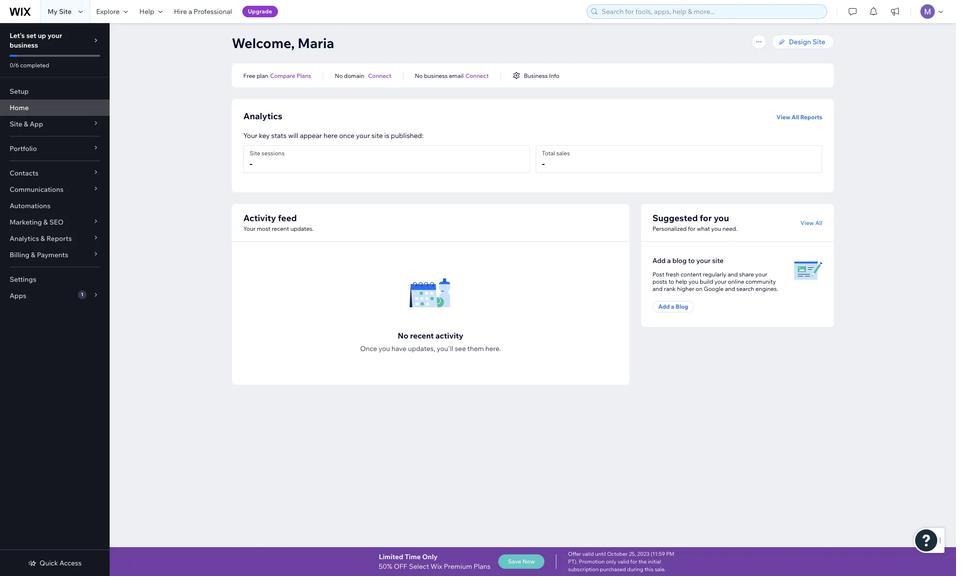 Task type: locate. For each thing, give the bounding box(es) containing it.
1 horizontal spatial all
[[816, 219, 823, 226]]

& right billing
[[31, 251, 35, 259]]

site up regularly
[[713, 256, 724, 265]]

2 horizontal spatial no
[[415, 72, 423, 79]]

1 connect from the left
[[368, 72, 392, 79]]

business inside 'let's set up your business'
[[10, 41, 38, 50]]

1 vertical spatial a
[[668, 256, 671, 265]]

your left most
[[243, 225, 256, 232]]

0/6
[[10, 62, 19, 69]]

valid up "promotion"
[[583, 551, 594, 558]]

a
[[189, 7, 192, 16], [668, 256, 671, 265], [671, 303, 675, 310]]

you inside post fresh content regularly and share your posts to help you build your online community and rank higher on google and search engines.
[[689, 278, 699, 285]]

only
[[606, 559, 617, 565]]

for down 25,
[[631, 559, 638, 565]]

compare plans link
[[270, 71, 312, 80]]

0 horizontal spatial connect link
[[368, 71, 392, 80]]

info
[[549, 72, 560, 79]]

1 vertical spatial all
[[816, 219, 823, 226]]

plans inside limited time only 50% off select wix premium plans
[[474, 563, 491, 571]]

plan
[[257, 72, 268, 79]]

connect right domain
[[368, 72, 392, 79]]

0 horizontal spatial all
[[792, 114, 800, 121]]

1 horizontal spatial view
[[801, 219, 814, 226]]

1 vertical spatial recent
[[410, 331, 434, 341]]

all for feed
[[816, 219, 823, 226]]

1 horizontal spatial to
[[689, 256, 695, 265]]

1 connect link from the left
[[368, 71, 392, 80]]

1 vertical spatial view
[[801, 219, 814, 226]]

no left email at the left of the page
[[415, 72, 423, 79]]

& for site
[[24, 120, 28, 128]]

you left have
[[379, 345, 390, 353]]

and left rank
[[653, 285, 663, 293]]

1 vertical spatial add
[[659, 303, 670, 310]]

need.
[[723, 225, 738, 232]]

to right blog
[[689, 256, 695, 265]]

0 vertical spatial analytics
[[243, 111, 282, 122]]

have
[[392, 345, 407, 353]]

1 horizontal spatial recent
[[410, 331, 434, 341]]

1 vertical spatial to
[[669, 278, 675, 285]]

recent down feed
[[272, 225, 289, 232]]

1 horizontal spatial a
[[668, 256, 671, 265]]

1 vertical spatial site
[[713, 256, 724, 265]]

site down home
[[10, 120, 22, 128]]

you right help
[[689, 278, 699, 285]]

1 horizontal spatial connect link
[[466, 71, 489, 80]]

personalized
[[653, 225, 687, 232]]

home link
[[0, 100, 110, 116]]

1 vertical spatial valid
[[618, 559, 630, 565]]

0 horizontal spatial for
[[631, 559, 638, 565]]

site inside 'site sessions -'
[[250, 150, 260, 157]]

and left search
[[725, 285, 736, 293]]

communications
[[10, 185, 64, 194]]

2 horizontal spatial a
[[671, 303, 675, 310]]

0 horizontal spatial a
[[189, 7, 192, 16]]

domain
[[344, 72, 365, 79]]

most
[[257, 225, 271, 232]]

& left 'seo'
[[43, 218, 48, 227]]

for up what
[[700, 213, 712, 224]]

1 - from the left
[[250, 158, 253, 169]]

add a blog button
[[653, 301, 695, 313]]

(11:59
[[651, 551, 665, 558]]

you inside no recent activity once you have updates, you'll see them here.
[[379, 345, 390, 353]]

your right up
[[48, 31, 62, 40]]

0 horizontal spatial to
[[669, 278, 675, 285]]

reports inside button
[[801, 114, 823, 121]]

your
[[48, 31, 62, 40], [356, 131, 370, 140], [697, 256, 711, 265], [756, 271, 768, 278], [715, 278, 727, 285]]

0 vertical spatial valid
[[583, 551, 594, 558]]

0 horizontal spatial recent
[[272, 225, 289, 232]]

add
[[653, 256, 666, 265], [659, 303, 670, 310]]

1 vertical spatial plans
[[474, 563, 491, 571]]

0 horizontal spatial site
[[372, 131, 383, 140]]

2 vertical spatial a
[[671, 303, 675, 310]]

& inside popup button
[[41, 234, 45, 243]]

no for business
[[415, 72, 423, 79]]

plans right the compare
[[297, 72, 312, 79]]

- inside total sales -
[[542, 158, 545, 169]]

higher
[[677, 285, 695, 293]]

reports for view all reports
[[801, 114, 823, 121]]

suggested
[[653, 213, 698, 224]]

0 vertical spatial plans
[[297, 72, 312, 79]]

0 vertical spatial to
[[689, 256, 695, 265]]

1 horizontal spatial plans
[[474, 563, 491, 571]]

community
[[746, 278, 776, 285]]

promotion
[[579, 559, 605, 565]]

no
[[335, 72, 343, 79], [415, 72, 423, 79], [398, 331, 409, 341]]

you
[[714, 213, 729, 224], [712, 225, 722, 232], [689, 278, 699, 285], [379, 345, 390, 353]]

0 horizontal spatial connect
[[368, 72, 392, 79]]

analytics up the key
[[243, 111, 282, 122]]

business down let's
[[10, 41, 38, 50]]

sidebar element
[[0, 23, 110, 576]]

connect right email at the left of the page
[[466, 72, 489, 79]]

recent inside activity feed your most recent updates.
[[272, 225, 289, 232]]

0 vertical spatial add
[[653, 256, 666, 265]]

no inside no recent activity once you have updates, you'll see them here.
[[398, 331, 409, 341]]

let's
[[10, 31, 25, 40]]

-
[[250, 158, 253, 169], [542, 158, 545, 169]]

Search for tools, apps, help & more... field
[[599, 5, 824, 18]]

professional
[[194, 7, 232, 16]]

business
[[524, 72, 548, 79]]

1 horizontal spatial valid
[[618, 559, 630, 565]]

1 vertical spatial your
[[243, 225, 256, 232]]

reports inside popup button
[[47, 234, 72, 243]]

communications button
[[0, 181, 110, 198]]

1 horizontal spatial -
[[542, 158, 545, 169]]

1 horizontal spatial analytics
[[243, 111, 282, 122]]

initial
[[648, 559, 661, 565]]

1 horizontal spatial reports
[[801, 114, 823, 121]]

save
[[508, 558, 522, 565]]

you right what
[[712, 225, 722, 232]]

0 vertical spatial for
[[700, 213, 712, 224]]

quick access button
[[28, 559, 82, 568]]

portfolio button
[[0, 141, 110, 157]]

1 horizontal spatial business
[[424, 72, 448, 79]]

valid down october
[[618, 559, 630, 565]]

design
[[789, 38, 812, 46]]

1 horizontal spatial no
[[398, 331, 409, 341]]

site left is at the left top of the page
[[372, 131, 383, 140]]

site right my
[[59, 7, 72, 16]]

updates.
[[291, 225, 314, 232]]

hire a professional link
[[168, 0, 238, 23]]

& up billing & payments at the top of the page
[[41, 234, 45, 243]]

activity feed your most recent updates.
[[243, 213, 314, 232]]

site right design
[[813, 38, 826, 46]]

2 connect from the left
[[466, 72, 489, 79]]

0 vertical spatial site
[[372, 131, 383, 140]]

connect
[[368, 72, 392, 79], [466, 72, 489, 79]]

1 horizontal spatial connect
[[466, 72, 489, 79]]

0 horizontal spatial view
[[777, 114, 791, 121]]

settings
[[10, 275, 36, 284]]

add inside button
[[659, 303, 670, 310]]

my
[[48, 7, 58, 16]]

the
[[639, 559, 647, 565]]

your inside 'let's set up your business'
[[48, 31, 62, 40]]

2 - from the left
[[542, 158, 545, 169]]

view all
[[801, 219, 823, 226]]

0 vertical spatial reports
[[801, 114, 823, 121]]

for
[[700, 213, 712, 224], [688, 225, 696, 232], [631, 559, 638, 565]]

offer
[[568, 551, 582, 558]]

help
[[139, 7, 154, 16]]

total
[[542, 150, 555, 157]]

add for add a blog
[[659, 303, 670, 310]]

connect link right email at the left of the page
[[466, 71, 489, 80]]

business
[[10, 41, 38, 50], [424, 72, 448, 79]]

- for total sales -
[[542, 158, 545, 169]]

a for blog
[[668, 256, 671, 265]]

no up have
[[398, 331, 409, 341]]

1 vertical spatial reports
[[47, 234, 72, 243]]

analytics down marketing
[[10, 234, 39, 243]]

1 vertical spatial analytics
[[10, 234, 39, 243]]

hire a professional
[[174, 7, 232, 16]]

0 horizontal spatial business
[[10, 41, 38, 50]]

to left help
[[669, 278, 675, 285]]

no left domain
[[335, 72, 343, 79]]

0 vertical spatial your
[[243, 131, 258, 140]]

add left blog
[[659, 303, 670, 310]]

1 vertical spatial for
[[688, 225, 696, 232]]

0 vertical spatial business
[[10, 41, 38, 50]]

add up post
[[653, 256, 666, 265]]

recent inside no recent activity once you have updates, you'll see them here.
[[410, 331, 434, 341]]

key
[[259, 131, 270, 140]]

all
[[792, 114, 800, 121], [816, 219, 823, 226]]

2 your from the top
[[243, 225, 256, 232]]

recent up updates, in the bottom of the page
[[410, 331, 434, 341]]

0 vertical spatial recent
[[272, 225, 289, 232]]

& left app
[[24, 120, 28, 128]]

0 horizontal spatial valid
[[583, 551, 594, 558]]

0 horizontal spatial -
[[250, 158, 253, 169]]

analytics for analytics
[[243, 111, 282, 122]]

only
[[422, 553, 438, 562]]

recent
[[272, 225, 289, 232], [410, 331, 434, 341]]

2 connect link from the left
[[466, 71, 489, 80]]

a inside button
[[671, 303, 675, 310]]

view
[[777, 114, 791, 121], [801, 219, 814, 226]]

0 horizontal spatial reports
[[47, 234, 72, 243]]

blog
[[673, 256, 687, 265]]

& inside "dropdown button"
[[43, 218, 48, 227]]

reports
[[801, 114, 823, 121], [47, 234, 72, 243]]

0 vertical spatial a
[[189, 7, 192, 16]]

your left the key
[[243, 131, 258, 140]]

your right once
[[356, 131, 370, 140]]

0 vertical spatial view
[[777, 114, 791, 121]]

0 vertical spatial all
[[792, 114, 800, 121]]

a for professional
[[189, 7, 192, 16]]

connect link for no domain connect
[[368, 71, 392, 80]]

help button
[[134, 0, 168, 23]]

you up need.
[[714, 213, 729, 224]]

connect link right domain
[[368, 71, 392, 80]]

analytics for analytics & reports
[[10, 234, 39, 243]]

purchased
[[600, 566, 626, 573]]

1 horizontal spatial for
[[688, 225, 696, 232]]

published:
[[391, 131, 424, 140]]

2 horizontal spatial for
[[700, 213, 712, 224]]

welcome, maria
[[232, 35, 334, 51]]

analytics inside popup button
[[10, 234, 39, 243]]

quick
[[40, 559, 58, 568]]

plans right premium at the bottom of page
[[474, 563, 491, 571]]

sales
[[557, 150, 570, 157]]

site & app
[[10, 120, 43, 128]]

connect link
[[368, 71, 392, 80], [466, 71, 489, 80]]

no for domain
[[335, 72, 343, 79]]

business left email at the left of the page
[[424, 72, 448, 79]]

a for blog
[[671, 303, 675, 310]]

site left sessions
[[250, 150, 260, 157]]

once
[[360, 345, 377, 353]]

up
[[38, 31, 46, 40]]

0 horizontal spatial no
[[335, 72, 343, 79]]

&
[[24, 120, 28, 128], [43, 218, 48, 227], [41, 234, 45, 243], [31, 251, 35, 259]]

set
[[26, 31, 36, 40]]

email
[[449, 72, 464, 79]]

site inside dropdown button
[[10, 120, 22, 128]]

reports for analytics & reports
[[47, 234, 72, 243]]

portfolio
[[10, 144, 37, 153]]

0 horizontal spatial analytics
[[10, 234, 39, 243]]

for left what
[[688, 225, 696, 232]]

2 vertical spatial for
[[631, 559, 638, 565]]

access
[[60, 559, 82, 568]]

free plan compare plans
[[243, 72, 312, 79]]

updates,
[[408, 345, 436, 353]]

- inside 'site sessions -'
[[250, 158, 253, 169]]

upgrade
[[248, 8, 272, 15]]



Task type: describe. For each thing, give the bounding box(es) containing it.
add a blog
[[659, 303, 689, 310]]

time
[[405, 553, 421, 562]]

upgrade button
[[242, 6, 278, 17]]

activity
[[436, 331, 464, 341]]

stats
[[271, 131, 287, 140]]

add for add a blog to your site
[[653, 256, 666, 265]]

feed
[[278, 213, 297, 224]]

limited time only 50% off select wix premium plans
[[379, 553, 491, 571]]

welcome,
[[232, 35, 295, 51]]

payments
[[37, 251, 68, 259]]

subscription
[[568, 566, 599, 573]]

here
[[324, 131, 338, 140]]

marketing & seo button
[[0, 214, 110, 231]]

contacts
[[10, 169, 38, 178]]

post fresh content regularly and share your posts to help you build your online community and rank higher on google and search engines.
[[653, 271, 779, 293]]

share
[[740, 271, 754, 278]]

marketing & seo
[[10, 218, 64, 227]]

explore
[[96, 7, 120, 16]]

your up regularly
[[697, 256, 711, 265]]

seo
[[49, 218, 64, 227]]

contacts button
[[0, 165, 110, 181]]

maria
[[298, 35, 334, 51]]

no domain connect
[[335, 72, 392, 79]]

site sessions -
[[250, 150, 285, 169]]

view all reports
[[777, 114, 823, 121]]

select
[[409, 563, 429, 571]]

what
[[697, 225, 710, 232]]

automations link
[[0, 198, 110, 214]]

regularly
[[703, 271, 727, 278]]

help
[[676, 278, 688, 285]]

once
[[339, 131, 355, 140]]

design site
[[789, 38, 826, 46]]

is
[[385, 131, 390, 140]]

them
[[468, 345, 484, 353]]

now
[[523, 558, 535, 565]]

settings link
[[0, 271, 110, 288]]

content
[[681, 271, 702, 278]]

0/6 completed
[[10, 62, 49, 69]]

sale.
[[655, 566, 666, 573]]

no for recent
[[398, 331, 409, 341]]

& for billing
[[31, 251, 35, 259]]

all for plan
[[792, 114, 800, 121]]

here.
[[486, 345, 501, 353]]

analytics & reports button
[[0, 231, 110, 247]]

search
[[737, 285, 755, 293]]

my site
[[48, 7, 72, 16]]

offer valid until october 25, 2023 (11:59 pm pt). promotion only valid for the initial subscription purchased during this sale.
[[568, 551, 675, 573]]

0 horizontal spatial plans
[[297, 72, 312, 79]]

view for feed
[[801, 219, 814, 226]]

you'll
[[437, 345, 454, 353]]

1 vertical spatial business
[[424, 72, 448, 79]]

view all button
[[801, 218, 823, 227]]

free
[[243, 72, 256, 79]]

google
[[704, 285, 724, 293]]

automations
[[10, 202, 50, 210]]

view all reports button
[[777, 114, 823, 121]]

will
[[288, 131, 298, 140]]

activity
[[243, 213, 276, 224]]

compare
[[270, 72, 295, 79]]

let's set up your business
[[10, 31, 62, 50]]

rank
[[664, 285, 676, 293]]

your right share
[[756, 271, 768, 278]]

hire
[[174, 7, 187, 16]]

to inside post fresh content regularly and share your posts to help you build your online community and rank higher on google and search engines.
[[669, 278, 675, 285]]

suggested for you personalized for what you need.
[[653, 213, 738, 232]]

1 horizontal spatial site
[[713, 256, 724, 265]]

& for analytics
[[41, 234, 45, 243]]

this
[[645, 566, 654, 573]]

your key stats will appear here once your site is published:
[[243, 131, 424, 140]]

app
[[30, 120, 43, 128]]

1
[[81, 292, 83, 298]]

no recent activity once you have updates, you'll see them here.
[[360, 331, 501, 353]]

- for site sessions -
[[250, 158, 253, 169]]

view for plan
[[777, 114, 791, 121]]

& for marketing
[[43, 218, 48, 227]]

connect link for no business email connect
[[466, 71, 489, 80]]

your right "build" at the right top
[[715, 278, 727, 285]]

engines.
[[756, 285, 779, 293]]

limited
[[379, 553, 404, 562]]

total sales -
[[542, 150, 570, 169]]

setup
[[10, 87, 29, 96]]

for inside offer valid until october 25, 2023 (11:59 pm pt). promotion only valid for the initial subscription purchased during this sale.
[[631, 559, 638, 565]]

1 your from the top
[[243, 131, 258, 140]]

build
[[700, 278, 714, 285]]

analytics & reports
[[10, 234, 72, 243]]

and left share
[[728, 271, 738, 278]]

2023
[[638, 551, 650, 558]]

see
[[455, 345, 466, 353]]

business info
[[524, 72, 560, 79]]

pm
[[667, 551, 675, 558]]

your inside activity feed your most recent updates.
[[243, 225, 256, 232]]



Task type: vqa. For each thing, say whether or not it's contained in the screenshot.
Save Now
yes



